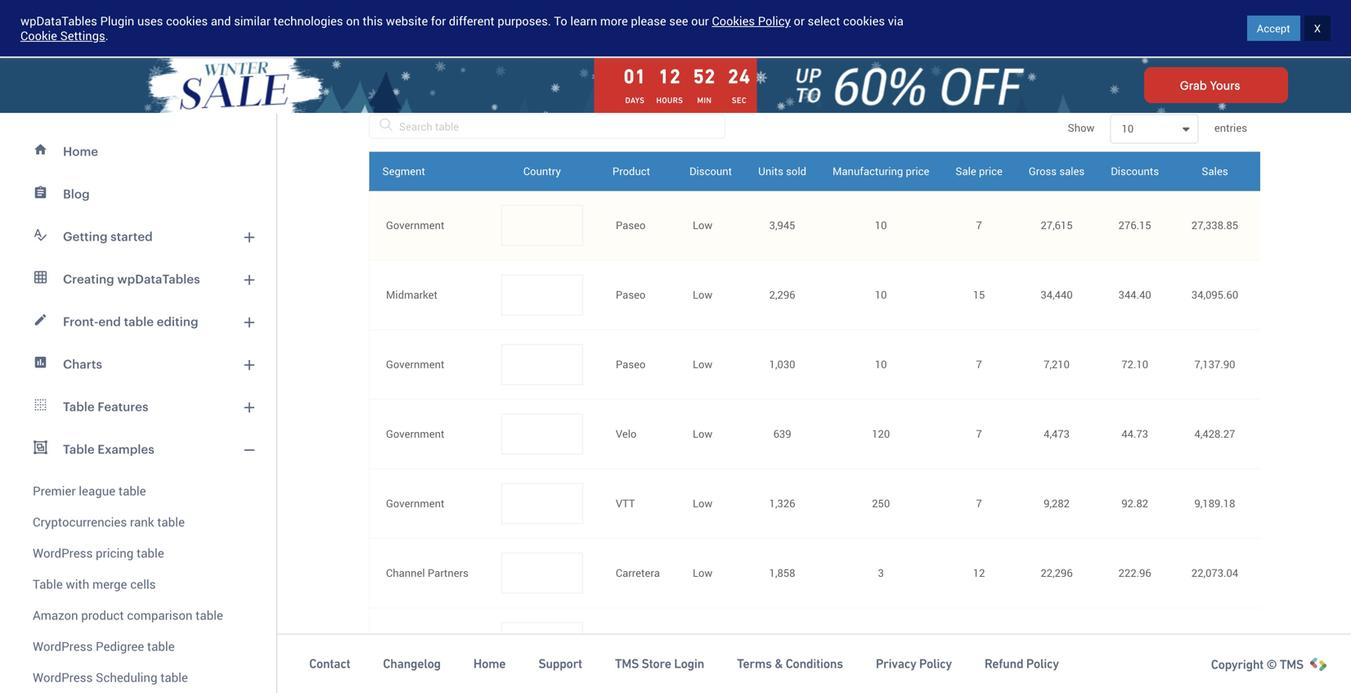 Task type: describe. For each thing, give the bounding box(es) containing it.
10 for 34,440
[[876, 287, 887, 302]]

technologies
[[274, 13, 343, 29]]

policy for refund policy
[[1027, 656, 1060, 671]]

sold
[[787, 164, 807, 178]]

front-end table editing
[[63, 314, 198, 329]]

wordpress for wordpress scheduling table
[[33, 669, 93, 686]]

1 horizontal spatial tms
[[1280, 657, 1304, 672]]

this
[[363, 13, 383, 29]]

contact
[[309, 656, 350, 671]]

changelog link
[[383, 656, 441, 672]]

wordpress pedigree table link
[[10, 631, 267, 662]]

table right comparison
[[196, 607, 223, 624]]

7,210
[[1044, 357, 1070, 372]]

24
[[728, 65, 751, 88]]

manufacturing price: activate to sort column ascending element
[[820, 152, 943, 191]]

plugin
[[100, 13, 134, 29]]

tms store login
[[615, 656, 705, 671]]

discounts: activate to sort column ascending element
[[1098, 152, 1173, 191]]

sale price
[[956, 164, 1003, 178]]

1,858
[[770, 566, 796, 580]]

product
[[81, 607, 124, 624]]

44.73
[[1122, 427, 1149, 441]]

table for table examples
[[63, 442, 95, 456]]

please
[[631, 13, 667, 29]]

getting started
[[63, 229, 153, 243]]

7,137.90
[[1195, 357, 1236, 372]]

charts link
[[10, 343, 267, 385]]

changelog
[[383, 656, 441, 671]]

wordpress scheduling table link
[[10, 662, 267, 693]]

table for league
[[119, 482, 146, 499]]

3,945
[[770, 218, 796, 233]]

partners
[[428, 566, 469, 580]]

&
[[775, 656, 783, 671]]

low for 639
[[693, 427, 713, 441]]

Search form search field
[[344, 17, 893, 39]]

accept
[[1258, 21, 1291, 36]]

x
[[1315, 21, 1322, 36]]

7 for 9,282
[[977, 496, 983, 511]]

comparison
[[127, 607, 193, 624]]

250
[[873, 496, 890, 511]]

wpdatatables plugin uses cookies and similar technologies on this website for different purposes. to learn more please see our cookies policy or select cookies via cookie settings .
[[20, 13, 904, 44]]

paseo for 1,030
[[616, 357, 646, 372]]

sale price: activate to sort column ascending element
[[943, 152, 1016, 191]]

01
[[624, 65, 647, 88]]

channel partners
[[386, 566, 469, 580]]

blog
[[63, 187, 90, 201]]

639
[[774, 427, 792, 441]]

sec
[[732, 96, 747, 105]]

low for 2,296
[[693, 287, 713, 302]]

discounts
[[1111, 164, 1160, 178]]

see
[[670, 13, 689, 29]]

copyright © tms
[[1212, 657, 1304, 672]]

low for 3,945
[[693, 218, 713, 233]]

privacy
[[876, 656, 917, 671]]

gross sales: activate to sort column ascending element
[[1016, 152, 1098, 191]]

sales
[[1202, 164, 1229, 178]]

wordpress pricing table link
[[10, 538, 267, 569]]

product: activate to sort column ascending element
[[600, 152, 677, 191]]

cogs: activate to sort column ascending element
[[1258, 152, 1329, 191]]

price for manufacturing price
[[906, 164, 930, 178]]

getting
[[63, 229, 108, 243]]

amazon
[[33, 607, 78, 624]]

7 for 4,473
[[977, 427, 983, 441]]

velo
[[616, 427, 637, 441]]

10 for 27,615
[[876, 218, 887, 233]]

0 horizontal spatial tms
[[615, 656, 639, 671]]

table features link
[[10, 385, 267, 428]]

34,095.60
[[1192, 287, 1239, 302]]

discount
[[690, 164, 733, 178]]

terms & conditions link
[[737, 656, 844, 672]]

print
[[520, 82, 544, 97]]

premier league table link
[[10, 471, 267, 507]]

contact link
[[309, 656, 350, 672]]

units
[[759, 164, 784, 178]]

table examples link
[[10, 428, 267, 471]]

table for rank
[[157, 514, 185, 530]]

accept button
[[1248, 16, 1301, 41]]

344.40
[[1119, 287, 1152, 302]]

276.15
[[1119, 218, 1152, 233]]

table examples
[[63, 442, 154, 456]]

paseo for 2,296
[[616, 287, 646, 302]]

amazon product comparison table
[[33, 607, 223, 624]]

premier
[[33, 482, 76, 499]]

pricing
[[96, 545, 134, 561]]

low for 1,030
[[693, 357, 713, 372]]

cookie
[[20, 27, 57, 44]]

gross sales
[[1029, 164, 1085, 178]]

features
[[98, 399, 149, 414]]

0 vertical spatial home
[[63, 144, 98, 158]]

columns
[[403, 82, 448, 97]]

units sold
[[759, 164, 807, 178]]

92.82
[[1122, 496, 1149, 511]]

table for table with merge cells
[[33, 576, 63, 592]]

get started link
[[1184, 9, 1336, 48]]

paseo for 3,945
[[616, 218, 646, 233]]

table for table features
[[63, 399, 95, 414]]

9,282
[[1044, 496, 1070, 511]]

policy inside wpdatatables plugin uses cookies and similar technologies on this website for different purposes. to learn more please see our cookies policy or select cookies via cookie settings .
[[758, 13, 791, 29]]

government for 1,030
[[386, 357, 445, 372]]

9,189.18
[[1195, 496, 1236, 511]]

pedigree
[[96, 638, 144, 655]]

Search table search field
[[369, 114, 726, 139]]

manufacturing
[[833, 164, 904, 178]]



Task type: vqa. For each thing, say whether or not it's contained in the screenshot.
the Google to the bottom
no



Task type: locate. For each thing, give the bounding box(es) containing it.
1 horizontal spatial home
[[474, 656, 506, 671]]

2 vertical spatial wordpress
[[33, 669, 93, 686]]

From text field
[[578, 0, 759, 4]]

2 vertical spatial paseo
[[616, 357, 646, 372]]

creating
[[63, 272, 114, 286]]

cryptocurrencies rank table link
[[10, 507, 267, 538]]

12 left 22,296
[[974, 566, 986, 580]]

table up "cryptocurrencies rank table" link
[[119, 482, 146, 499]]

days
[[626, 96, 645, 105]]

wordpress pedigree table
[[33, 638, 175, 655]]

wpdatatables - tables and charts manager wordpress plugin image
[[16, 14, 173, 43]]

government for 1,326
[[386, 496, 445, 511]]

222.96
[[1119, 566, 1152, 580]]

6 low from the top
[[693, 566, 713, 580]]

min
[[698, 96, 712, 105]]

wordpress for wordpress pricing table
[[33, 545, 93, 561]]

merge
[[92, 576, 127, 592]]

0 vertical spatial table
[[63, 399, 95, 414]]

1 vertical spatial paseo
[[616, 287, 646, 302]]

units sold: activate to sort column ascending element
[[746, 152, 820, 191]]

1 horizontal spatial home link
[[474, 656, 506, 672]]

table inside 'table examples' link
[[63, 442, 95, 456]]

low for 1,326
[[693, 496, 713, 511]]

1 vertical spatial home link
[[474, 656, 506, 672]]

low down discount: activate to sort column ascending 'element'
[[693, 218, 713, 233]]

discount: activate to sort column ascending element
[[677, 152, 746, 191]]

grab yours
[[1181, 79, 1241, 92]]

cookies left via
[[844, 13, 885, 29]]

4 7 from the top
[[977, 496, 983, 511]]

2 horizontal spatial policy
[[1027, 656, 1060, 671]]

policy left or
[[758, 13, 791, 29]]

price right sale
[[980, 164, 1003, 178]]

table inside table with merge cells link
[[33, 576, 63, 592]]

and
[[211, 13, 231, 29]]

0 horizontal spatial cookies
[[166, 13, 208, 29]]

yours
[[1211, 79, 1241, 92]]

policy right privacy
[[920, 656, 952, 671]]

0 horizontal spatial price
[[906, 164, 930, 178]]

15
[[974, 287, 986, 302]]

tms store login link
[[615, 656, 705, 672]]

settings
[[60, 27, 105, 44]]

cryptocurrencies rank table
[[33, 514, 185, 530]]

table right rank
[[157, 514, 185, 530]]

store
[[642, 656, 672, 671]]

low left 1,030
[[693, 357, 713, 372]]

more
[[601, 13, 628, 29]]

wpdatatables
[[20, 13, 97, 29], [117, 272, 200, 286]]

72.10
[[1122, 357, 1149, 372]]

wordpress scheduling table
[[33, 669, 188, 686]]

government for 639
[[386, 427, 445, 441]]

1,030
[[770, 357, 796, 372]]

low right vtt
[[693, 496, 713, 511]]

10 for 7,210
[[876, 357, 887, 372]]

purposes.
[[498, 13, 551, 29]]

support
[[539, 656, 583, 671]]

cookie settings button
[[20, 27, 105, 44]]

select
[[808, 13, 841, 29]]

0 horizontal spatial 12
[[659, 65, 681, 88]]

policy for privacy policy
[[920, 656, 952, 671]]

wordpress down wordpress pedigree table
[[33, 669, 93, 686]]

0 vertical spatial home link
[[10, 130, 267, 173]]

x button
[[1305, 16, 1331, 41]]

2 7 from the top
[[977, 357, 983, 372]]

1,326
[[770, 496, 796, 511]]

examples
[[98, 442, 154, 456]]

different
[[449, 13, 495, 29]]

wpdatatables up editing
[[117, 272, 200, 286]]

7 for 27,615
[[977, 218, 983, 233]]

1 vertical spatial table
[[63, 442, 95, 456]]

2 paseo from the top
[[616, 287, 646, 302]]

conditions
[[786, 656, 844, 671]]

1 horizontal spatial policy
[[920, 656, 952, 671]]

for
[[431, 13, 446, 29]]

10 button
[[1122, 115, 1188, 143]]

2 low from the top
[[693, 287, 713, 302]]

1 horizontal spatial wpdatatables
[[117, 272, 200, 286]]

paseo
[[616, 218, 646, 233], [616, 287, 646, 302], [616, 357, 646, 372]]

home link up blog
[[10, 130, 267, 173]]

wordpress inside wordpress pricing table link
[[33, 545, 93, 561]]

1 horizontal spatial cookies
[[844, 13, 885, 29]]

7 down 15
[[977, 357, 983, 372]]

12 up hours
[[659, 65, 681, 88]]

or
[[794, 13, 805, 29]]

get started
[[1230, 21, 1289, 36]]

3 low from the top
[[693, 357, 713, 372]]

support link
[[539, 656, 583, 672]]

2,296
[[770, 287, 796, 302]]

policy right refund
[[1027, 656, 1060, 671]]

0 vertical spatial paseo
[[616, 218, 646, 233]]

2 vertical spatial table
[[33, 576, 63, 592]]

7 left 9,282 at the right bottom
[[977, 496, 983, 511]]

wordpress inside wordpress scheduling table link
[[33, 669, 93, 686]]

wpdatatables left .
[[20, 13, 97, 29]]

amazon product comparison table link
[[10, 600, 267, 631]]

price for sale price
[[980, 164, 1003, 178]]

7
[[977, 218, 983, 233], [977, 357, 983, 372], [977, 427, 983, 441], [977, 496, 983, 511]]

home up blog
[[63, 144, 98, 158]]

carretera
[[616, 566, 660, 580]]

1 cookies from the left
[[166, 13, 208, 29]]

home link left support
[[474, 656, 506, 672]]

price left sale
[[906, 164, 930, 178]]

3 paseo from the top
[[616, 357, 646, 372]]

tms right © at right
[[1280, 657, 1304, 672]]

0 horizontal spatial policy
[[758, 13, 791, 29]]

22,296
[[1041, 566, 1073, 580]]

website
[[386, 13, 428, 29]]

2 government from the top
[[386, 357, 445, 372]]

table up cells
[[137, 545, 164, 561]]

wpdatatables inside wpdatatables plugin uses cookies and similar technologies on this website for different purposes. to learn more please see our cookies policy or select cookies via cookie settings .
[[20, 13, 97, 29]]

print button
[[486, 73, 560, 106]]

started
[[111, 229, 153, 243]]

low right carretera
[[693, 566, 713, 580]]

0 horizontal spatial wpdatatables
[[20, 13, 97, 29]]

cookies left and
[[166, 13, 208, 29]]

editing
[[157, 314, 198, 329]]

5 low from the top
[[693, 496, 713, 511]]

1 vertical spatial 12
[[974, 566, 986, 580]]

0 vertical spatial wpdatatables
[[20, 13, 97, 29]]

copyright
[[1212, 657, 1264, 672]]

table for pedigree
[[147, 638, 175, 655]]

2 price from the left
[[980, 164, 1003, 178]]

wordpress down amazon
[[33, 638, 93, 655]]

home link
[[10, 130, 267, 173], [474, 656, 506, 672]]

Sales number field
[[369, 0, 550, 4]]

27,338.85
[[1192, 218, 1239, 233]]

rank
[[130, 514, 154, 530]]

table up premier league table
[[63, 442, 95, 456]]

1 horizontal spatial price
[[980, 164, 1003, 178]]

segment: activate to sort column ascending element
[[369, 152, 485, 191]]

wordpress
[[33, 545, 93, 561], [33, 638, 93, 655], [33, 669, 93, 686]]

product
[[613, 164, 651, 178]]

wordpress for wordpress pedigree table
[[33, 638, 93, 655]]

To text field
[[578, 7, 759, 36]]

front-
[[63, 314, 99, 329]]

1 government from the top
[[386, 218, 445, 233]]

0 vertical spatial wordpress
[[33, 545, 93, 561]]

4 low from the top
[[693, 427, 713, 441]]

end
[[98, 314, 121, 329]]

table for end
[[124, 314, 154, 329]]

3 wordpress from the top
[[33, 669, 93, 686]]

creating wpdatatables
[[63, 272, 200, 286]]

getting started link
[[10, 215, 267, 258]]

low for 1,858
[[693, 566, 713, 580]]

segment
[[383, 164, 426, 178]]

table for pricing
[[137, 545, 164, 561]]

midmarket
[[386, 287, 438, 302]]

10 inside button
[[1122, 121, 1134, 136]]

1 vertical spatial wpdatatables
[[117, 272, 200, 286]]

1 vertical spatial wordpress
[[33, 638, 93, 655]]

login
[[674, 656, 705, 671]]

table right end
[[124, 314, 154, 329]]

tms left store
[[615, 656, 639, 671]]

table inside table features link
[[63, 399, 95, 414]]

low
[[693, 218, 713, 233], [693, 287, 713, 302], [693, 357, 713, 372], [693, 427, 713, 441], [693, 496, 713, 511], [693, 566, 713, 580]]

0 horizontal spatial home link
[[10, 130, 267, 173]]

7 left 4,473
[[977, 427, 983, 441]]

4 government from the top
[[386, 496, 445, 511]]

started
[[1251, 21, 1289, 36]]

columns button
[[369, 73, 476, 106]]

7 for 7,210
[[977, 357, 983, 372]]

terms
[[737, 656, 772, 671]]

©
[[1267, 657, 1278, 672]]

2 wordpress from the top
[[33, 638, 93, 655]]

table down charts at left bottom
[[63, 399, 95, 414]]

low right velo
[[693, 427, 713, 441]]

4,473
[[1044, 427, 1070, 441]]

3 7 from the top
[[977, 427, 983, 441]]

cookies
[[166, 13, 208, 29], [844, 13, 885, 29]]

sales: activate to sort column ascending element
[[1173, 152, 1258, 191]]

1 7 from the top
[[977, 218, 983, 233]]

1 horizontal spatial 12
[[974, 566, 986, 580]]

table for scheduling
[[161, 669, 188, 686]]

show
[[1068, 120, 1098, 135]]

table down comparison
[[147, 638, 175, 655]]

7 down sale price: activate to sort column ascending element
[[977, 218, 983, 233]]

low left 2,296 at the right
[[693, 287, 713, 302]]

premier league table
[[33, 482, 146, 499]]

120
[[873, 427, 890, 441]]

0 horizontal spatial home
[[63, 144, 98, 158]]

1 price from the left
[[906, 164, 930, 178]]

wordpress up the with
[[33, 545, 93, 561]]

refund
[[985, 656, 1024, 671]]

creating wpdatatables link
[[10, 258, 267, 300]]

wordpress pricing table
[[33, 545, 164, 561]]

cryptocurrencies
[[33, 514, 127, 530]]

table with merge cells
[[33, 576, 156, 592]]

27,615
[[1041, 218, 1073, 233]]

refund policy
[[985, 656, 1060, 671]]

government for 3,945
[[386, 218, 445, 233]]

table down wordpress pedigree table link
[[161, 669, 188, 686]]

0 vertical spatial 12
[[659, 65, 681, 88]]

league
[[79, 482, 116, 499]]

1 paseo from the top
[[616, 218, 646, 233]]

1 low from the top
[[693, 218, 713, 233]]

2 cookies from the left
[[844, 13, 885, 29]]

home left support
[[474, 656, 506, 671]]

wordpress inside wordpress pedigree table link
[[33, 638, 93, 655]]

country
[[524, 164, 561, 178]]

table left the with
[[33, 576, 63, 592]]

3 government from the top
[[386, 427, 445, 441]]

country: activate to sort column ascending element
[[485, 152, 600, 191]]

1 vertical spatial home
[[474, 656, 506, 671]]

1 wordpress from the top
[[33, 545, 93, 561]]



